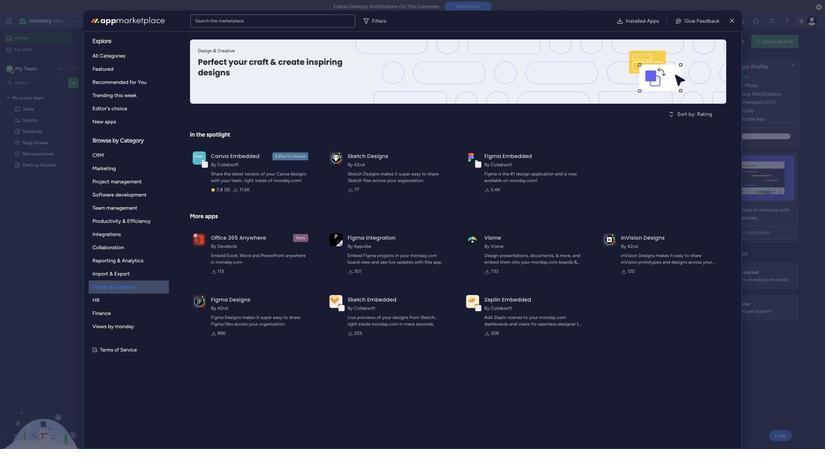 Task type: describe. For each thing, give the bounding box(es) containing it.
handoff
[[506, 328, 522, 334]]

2 is from the left
[[564, 171, 567, 177]]

designs inside 'design & creative perfect your craft & create inspiring designs'
[[198, 67, 230, 78]]

monday.com inside the embed figma projects in your monday.com board view and see live updates with this app.
[[410, 253, 437, 259]]

views
[[92, 324, 107, 330]]

0 horizontal spatial canva
[[211, 153, 229, 160]]

crm for crm monday sales crm
[[153, 291, 166, 298]]

1 vertical spatial retrospectives
[[23, 151, 54, 157]]

for inside add zeplin scenes to your monday.com dashboards and views for seamless designer to developer handoff
[[531, 322, 537, 327]]

makes for sketch designs
[[381, 171, 394, 177]]

zeplin inside zeplin embedded by collabsoft
[[484, 296, 501, 304]]

figma inside the embed figma projects in your monday.com board view and see live updates with this app.
[[363, 253, 376, 259]]

mobile
[[740, 116, 755, 122]]

canva inside share the latest version of your canva designs with your team, right inside of monday.com!
[[276, 171, 289, 177]]

monday.com inside live previews of your designs from sketch, right inside monday.com in mere seconds.
[[372, 322, 398, 327]]

mere
[[404, 322, 415, 327]]

it for sketch designs
[[395, 171, 398, 177]]

templates image image
[[706, 155, 793, 201]]

updates
[[397, 260, 413, 265]]

give feedback button
[[670, 14, 725, 28]]

embed excel, word and powerpoint anywhere in monday.com
[[211, 253, 306, 265]]

setup
[[717, 74, 730, 80]]

seamless
[[538, 322, 557, 327]]

0 vertical spatial visme
[[484, 234, 501, 242]]

terms of service link
[[100, 347, 137, 354]]

caret down image
[[7, 96, 10, 100]]

it for invision designs
[[670, 253, 673, 259]]

3 monday dev > my team > my scrum team link from the left
[[406, 80, 503, 154]]

circle o image for invite
[[710, 100, 714, 105]]

embedded for zeplin embedded by collabsoft
[[502, 296, 531, 304]]

upload
[[717, 83, 732, 89]]

easy inside invision designs makes it easy to share invision prototypes and designs across your organization.
[[674, 253, 684, 259]]

prototypes
[[639, 260, 662, 265]]

my work
[[14, 47, 32, 52]]

figma designs makes it super easy to share figma files across your organization.
[[211, 315, 300, 327]]

team,
[[231, 178, 243, 184]]

monday.com! inside "figma is the #1 design application and is now available on monday.com!"
[[510, 178, 538, 184]]

desktop for enable desktop notifications on this computer
[[350, 4, 368, 10]]

your inside add zeplin scenes to your monday.com dashboards and views for seamless designer to developer handoff
[[529, 315, 538, 321]]

app.
[[433, 260, 442, 265]]

1 horizontal spatial lottie animation element
[[514, 29, 699, 54]]

now
[[568, 171, 577, 177]]

explore for explore templates
[[728, 229, 746, 235]]

and inside design presentations, documents, & more, and embed them into your monday.com boards & docs
[[573, 253, 580, 259]]

v2 user feedback image
[[705, 38, 710, 45]]

upload your photo
[[717, 83, 758, 89]]

marketing
[[92, 165, 116, 172]]

workspace image
[[132, 326, 148, 342]]

get inside help center learn and get support
[[747, 309, 754, 314]]

sketch designs by 42nd
[[348, 153, 388, 168]]

in the spotlight
[[190, 131, 230, 138]]

public board image inside list box
[[14, 106, 20, 112]]

management inside main workspace work management
[[454, 300, 483, 306]]

embed for board
[[348, 253, 362, 259]]

workflow
[[731, 207, 753, 213]]

install our mobile app
[[717, 116, 766, 122]]

started
[[744, 270, 759, 275]]

my inside button
[[14, 47, 21, 52]]

invision for invision designs makes it easy to share invision prototypes and designs across your organization.
[[621, 253, 638, 259]]

main workspace work management
[[434, 291, 483, 306]]

2 > from the left
[[188, 145, 191, 150]]

1 > from the left
[[164, 145, 167, 150]]

organization. inside invision designs makes it easy to share invision prototypes and designs across your organization.
[[621, 266, 648, 272]]

design for your
[[484, 253, 499, 259]]

by inside visme by visme
[[484, 244, 490, 249]]

sales
[[180, 300, 191, 306]]

by for figma designs
[[211, 306, 216, 311]]

dapulse close image
[[816, 4, 822, 11]]

explore templates button
[[704, 226, 795, 239]]

your left teammates
[[186, 236, 197, 242]]

monday.com inside the getting started learn how monday.com works
[[749, 277, 775, 283]]

install
[[717, 116, 730, 122]]

my inside workspace selection element
[[15, 65, 23, 72]]

invite team members (0/1)
[[717, 100, 776, 106]]

7 > from the left
[[444, 145, 447, 150]]

feed
[[152, 181, 165, 188]]

anywhere
[[239, 234, 266, 242]]

give feedback
[[685, 18, 720, 24]]

1 vertical spatial dapulse x slim image
[[789, 61, 797, 69]]

team management
[[92, 205, 137, 211]]

of inside "link"
[[114, 347, 119, 353]]

0 horizontal spatial get
[[719, 251, 727, 257]]

integration
[[366, 234, 396, 242]]

templates inside button
[[747, 229, 771, 235]]

sketch for sketch designs makes it super easy to share sketch files across your organization.
[[348, 171, 362, 177]]

super for figma designs
[[260, 315, 272, 321]]

in inside the boost your workflow in minutes with ready-made templates
[[754, 207, 758, 213]]

templates inside the boost your workflow in minutes with ready-made templates
[[734, 215, 758, 221]]

designs inside live previews of your designs from sketch, right inside monday.com in mere seconds.
[[393, 315, 408, 321]]

with inside the embed figma projects in your monday.com board view and see live updates with this app.
[[415, 260, 424, 265]]

anywhere
[[286, 253, 306, 259]]

and up "devdevils"
[[226, 236, 235, 242]]

the for marketplace
[[211, 18, 218, 24]]

to inside sketch designs makes it super easy to share sketch files across your organization.
[[422, 171, 427, 177]]

3 > from the left
[[258, 145, 260, 150]]

& for design & creative
[[110, 284, 113, 290]]

update
[[131, 181, 151, 188]]

bugs
[[23, 140, 33, 145]]

by for sketch embedded
[[348, 306, 353, 311]]

0 vertical spatial dapulse x slim image
[[730, 17, 734, 25]]

inbox image
[[724, 18, 731, 24]]

0 vertical spatial search
[[195, 18, 210, 24]]

invite for your
[[171, 236, 185, 242]]

photo
[[745, 83, 758, 89]]

monday.com inside add zeplin scenes to your monday.com dashboards and views for seamless designer to developer handoff
[[539, 315, 566, 321]]

show all
[[394, 164, 412, 170]]

share for figma designs
[[289, 315, 300, 321]]

add to favorites image
[[201, 134, 207, 140]]

apps for new apps
[[105, 119, 116, 125]]

in inside embed excel, word and powerpoint anywhere in monday.com
[[211, 260, 215, 265]]

4 monday dev > my team > my scrum team from the left
[[417, 145, 503, 150]]

create
[[278, 57, 305, 68]]

1 vertical spatial editor's
[[275, 154, 291, 159]]

120
[[628, 269, 635, 274]]

my inside list box
[[12, 95, 18, 101]]

see
[[76, 18, 83, 24]]

zeplin inside add zeplin scenes to your monday.com dashboards and views for seamless designer to developer handoff
[[494, 315, 507, 321]]

files for sketch
[[363, 178, 372, 184]]

views by monday
[[92, 324, 134, 330]]

1 vertical spatial workspaces
[[141, 271, 173, 279]]

project management
[[92, 179, 142, 185]]

& left more,
[[556, 253, 559, 259]]

365
[[228, 234, 238, 242]]

& for reporting & analytics
[[117, 258, 120, 264]]

sort by: rating button
[[657, 109, 726, 120]]

installed apps button
[[612, 14, 665, 28]]

of inside live previews of your designs from sketch, right inside monday.com in mere seconds.
[[377, 315, 381, 321]]

8 > from the left
[[468, 145, 470, 150]]

home button
[[4, 33, 71, 43]]

desktop for enable desktop notifications
[[733, 91, 751, 97]]

week
[[124, 92, 137, 99]]

your inside live previews of your designs from sketch, right inside monday.com in mere seconds.
[[382, 315, 391, 321]]

rating
[[697, 111, 713, 117]]

1 monday dev > my team > my scrum team link from the left
[[220, 80, 317, 154]]

301
[[354, 269, 362, 274]]

collabsoft for figma embedded
[[491, 162, 512, 168]]

workspace
[[448, 291, 476, 298]]

management for team management
[[106, 205, 137, 211]]

team inside list box
[[33, 95, 44, 101]]

42nd for figma
[[217, 306, 228, 311]]

& for design & creative perfect your craft & create inspiring designs
[[213, 48, 216, 54]]

work inside main workspace work management
[[442, 300, 452, 306]]

them
[[500, 260, 511, 265]]

version
[[245, 171, 260, 177]]

figma for figma designs by 42nd
[[211, 296, 228, 304]]

apps for more apps
[[205, 213, 218, 220]]

work inside button
[[22, 47, 32, 52]]

your inside invision designs makes it easy to share invision prototypes and designs across your organization.
[[703, 260, 712, 265]]

0 horizontal spatial for
[[130, 79, 136, 85]]

your inside the embed figma projects in your monday.com board view and see live updates with this app.
[[400, 253, 409, 259]]

see
[[380, 260, 388, 265]]

share
[[211, 171, 223, 177]]

your inside 'design & creative perfect your craft & create inspiring designs'
[[228, 57, 247, 68]]

embed for in
[[211, 253, 226, 259]]

public board image inside monday dev > my team > my scrum team link
[[223, 133, 230, 141]]

your inside design presentations, documents, & more, and embed them into your monday.com boards & docs
[[521, 260, 530, 265]]

0 horizontal spatial lottie animation element
[[0, 383, 84, 449]]

5 > from the left
[[351, 145, 354, 150]]

monday inside crm monday sales crm
[[161, 300, 179, 306]]

category
[[120, 137, 144, 144]]

figma for figma is the #1 design application and is now available on monday.com!
[[484, 171, 497, 177]]

inspiring
[[306, 57, 342, 68]]

notifications image
[[710, 18, 716, 24]]

invite members image
[[739, 18, 745, 24]]

your inside good morning, christina! quickly access your recent boards, inbox and workspaces
[[150, 41, 161, 48]]

quick search button
[[752, 35, 799, 48]]

designs inside share the latest version of your canva designs with your team, right inside of monday.com!
[[291, 171, 306, 177]]

all
[[92, 53, 98, 59]]

enable now! button
[[445, 2, 492, 12]]

enable for enable now!
[[456, 4, 469, 9]]

2 monday dev > my team > my scrum team link from the left
[[313, 80, 410, 154]]

across for figma designs
[[234, 322, 248, 327]]

Search in workspace field
[[14, 79, 55, 87]]

invite for team
[[717, 100, 729, 106]]

invite inside button
[[654, 236, 666, 242]]

board
[[348, 260, 360, 265]]

collabsoft down canva embedded
[[217, 162, 239, 168]]

crm for crm
[[92, 152, 104, 158]]

good morning, christina! quickly access your recent boards, inbox and workspaces
[[114, 35, 250, 48]]

the inside "figma is the #1 design application and is now available on monday.com!"
[[503, 171, 509, 177]]

workspace image containing c
[[132, 291, 148, 307]]

your inside sketch designs makes it super easy to share sketch files across your organization.
[[387, 178, 397, 184]]

right inside share the latest version of your canva designs with your team, right inside of monday.com!
[[244, 178, 254, 184]]

select product image
[[6, 18, 13, 24]]

developer
[[484, 328, 505, 334]]

by for views
[[108, 324, 114, 330]]

358
[[491, 331, 499, 336]]

search inside button
[[777, 38, 794, 44]]

new for new
[[296, 235, 306, 241]]

and inside add zeplin scenes to your monday.com dashboards and views for seamless designer to developer handoff
[[510, 322, 517, 327]]

available
[[484, 178, 502, 184]]

all
[[407, 164, 412, 170]]

2 vertical spatial crm
[[192, 300, 203, 306]]

circle o image for install
[[710, 117, 714, 122]]

office 365 anywhere
[[211, 234, 266, 242]]

1 is from the left
[[498, 171, 501, 177]]

apps marketplace image
[[91, 17, 165, 25]]

0 horizontal spatial editor's choice
[[92, 105, 127, 112]]

now!
[[471, 4, 481, 9]]

zeplin embedded by collabsoft
[[484, 296, 531, 311]]

search everything image
[[769, 18, 776, 24]]

learn for getting
[[726, 277, 738, 283]]

my work button
[[4, 44, 71, 55]]

0 vertical spatial learn
[[700, 251, 713, 257]]

2 monday dev > my team > my scrum team from the left
[[231, 145, 317, 150]]

efficiency
[[127, 218, 151, 224]]

main
[[434, 291, 446, 298]]

monday.com inside design presentations, documents, & more, and embed them into your monday.com boards & docs
[[531, 260, 558, 265]]

help image
[[784, 18, 790, 24]]

devdevils
[[217, 244, 237, 249]]

see plans button
[[67, 16, 98, 26]]

crm monday sales crm
[[153, 291, 203, 306]]

11.6k
[[240, 187, 250, 193]]

on
[[399, 4, 406, 10]]

with inside the boost your workflow in minutes with ready-made templates
[[780, 207, 790, 213]]

explore for explore
[[92, 38, 111, 45]]

1 monday dev > my team > my scrum team from the left
[[138, 145, 224, 150]]

and inside help center learn and get support
[[739, 309, 746, 314]]

sketch for sketch designs by 42nd
[[348, 153, 366, 160]]

collabsoft for zeplin embedded
[[491, 306, 512, 311]]

2.8
[[217, 187, 223, 193]]

across inside invision designs makes it easy to share invision prototypes and designs across your organization.
[[689, 260, 702, 265]]

designs for figma designs makes it super easy to share figma files across your organization.
[[225, 315, 241, 321]]

this inside the embed figma projects in your monday.com board view and see live updates with this app.
[[425, 260, 432, 265]]

inside inside share the latest version of your canva designs with your team, right inside of monday.com!
[[255, 178, 267, 184]]

install our mobile app link
[[710, 116, 799, 123]]

productivity
[[92, 218, 121, 224]]

and inside "figma is the #1 design application and is now available on monday.com!"
[[555, 171, 563, 177]]

embedded for canva embedded
[[230, 153, 260, 160]]

categories
[[100, 53, 125, 59]]

organization. for figma designs
[[259, 322, 286, 327]]

sketch for sketch embedded by collabsoft
[[348, 296, 366, 304]]

113
[[218, 269, 224, 274]]

1 horizontal spatial editor's choice
[[275, 154, 306, 159]]

installed
[[626, 18, 646, 24]]

1 vertical spatial visme
[[491, 244, 504, 249]]



Task type: locate. For each thing, give the bounding box(es) containing it.
close my workspaces image
[[122, 271, 129, 279]]

quick search
[[762, 38, 794, 44]]

to inside figma designs makes it super easy to share figma files across your organization.
[[284, 315, 288, 321]]

in inside the embed figma projects in your monday.com board view and see live updates with this app.
[[395, 253, 399, 259]]

1 horizontal spatial search
[[777, 38, 794, 44]]

invite button
[[652, 234, 668, 244]]

circle o image for upload
[[710, 83, 714, 88]]

figma for figma embedded by collabsoft
[[484, 153, 501, 160]]

0 vertical spatial circle o image
[[710, 83, 714, 88]]

designs for invision designs by 42nd
[[644, 234, 665, 242]]

sketch inside sketch designs by 42nd
[[348, 153, 366, 160]]

2 vertical spatial learn
[[726, 309, 738, 314]]

1 horizontal spatial desktop
[[733, 91, 751, 97]]

designs for figma designs by 42nd
[[229, 296, 251, 304]]

files inside figma designs makes it super easy to share figma files across your organization.
[[225, 322, 233, 327]]

and down center
[[739, 309, 746, 314]]

easy inside figma designs makes it super easy to share figma files across your organization.
[[273, 315, 283, 321]]

super
[[399, 171, 410, 177], [260, 315, 272, 321]]

give inside button
[[685, 18, 696, 24]]

right inside live previews of your designs from sketch, right inside monday.com in mere seconds.
[[348, 322, 357, 327]]

1 vertical spatial creative
[[115, 284, 135, 290]]

workspace selection element
[[6, 65, 38, 73]]

with right minutes
[[780, 207, 790, 213]]

integrations
[[92, 231, 121, 238]]

invision inside "invision designs by 42nd"
[[621, 234, 642, 242]]

monday.com inside embed excel, word and powerpoint anywhere in monday.com
[[216, 260, 242, 265]]

public board image for getting started
[[14, 162, 20, 168]]

& left inspired
[[715, 251, 718, 257]]

2 vertical spatial management
[[454, 300, 483, 306]]

1 vertical spatial super
[[260, 315, 272, 321]]

designs for sketch designs by 42nd
[[367, 153, 388, 160]]

sketch inside sketch embedded by collabsoft
[[348, 296, 366, 304]]

monday.com! inside share the latest version of your canva designs with your team, right inside of monday.com!
[[274, 178, 302, 184]]

crm right c
[[153, 291, 166, 298]]

1 vertical spatial notifications
[[752, 91, 781, 97]]

designs down sketch designs by 42nd
[[363, 171, 380, 177]]

1 horizontal spatial share
[[428, 171, 439, 177]]

& for productivity & efficiency
[[122, 218, 126, 224]]

2 embed from the left
[[348, 253, 362, 259]]

complete profile link
[[710, 107, 799, 115]]

0 horizontal spatial share
[[289, 315, 300, 321]]

marketplace
[[219, 18, 244, 24]]

super inside figma designs makes it super easy to share figma files across your organization.
[[260, 315, 272, 321]]

good
[[114, 35, 125, 40]]

monday.com up seamless
[[539, 315, 566, 321]]

enable desktop notifications
[[717, 91, 781, 97]]

finance
[[92, 310, 111, 317]]

notifications for enable desktop notifications on this computer
[[369, 4, 398, 10]]

3 monday dev > my team > my scrum team from the left
[[324, 145, 410, 150]]

2 invision from the top
[[621, 253, 638, 259]]

your up (8) at the left top
[[221, 178, 230, 184]]

your down show
[[387, 178, 397, 184]]

banner logo image
[[598, 40, 718, 104]]

apps image
[[753, 18, 760, 24]]

dapulse x slim image
[[730, 17, 734, 25], [789, 61, 797, 69]]

public board image up canva embedded
[[223, 133, 230, 141]]

it
[[395, 171, 398, 177], [670, 253, 673, 259], [256, 315, 259, 321]]

collabsoft up 'add'
[[491, 306, 512, 311]]

1 horizontal spatial work
[[442, 300, 452, 306]]

work down home
[[22, 47, 32, 52]]

terms of use image
[[92, 347, 97, 354]]

work
[[22, 47, 32, 52], [442, 300, 452, 306]]

inside inside live previews of your designs from sketch, right inside monday.com in mere seconds.
[[359, 322, 371, 327]]

update feed (inbox)
[[131, 181, 186, 188]]

1 sketch from the top
[[348, 153, 366, 160]]

0 vertical spatial circle o image
[[710, 100, 714, 105]]

design
[[198, 48, 212, 54], [484, 253, 499, 259], [92, 284, 109, 290]]

public board image for retrospectives
[[130, 133, 137, 141]]

1 horizontal spatial crm
[[153, 291, 166, 298]]

list box
[[0, 91, 84, 260]]

0 horizontal spatial public board image
[[14, 106, 20, 112]]

1 vertical spatial help
[[775, 433, 787, 439]]

0 vertical spatial profile
[[751, 63, 769, 71]]

apps
[[105, 119, 116, 125], [205, 213, 218, 220]]

1 vertical spatial files
[[225, 322, 233, 327]]

0 vertical spatial templates
[[734, 215, 758, 221]]

across down figma designs by 42nd
[[234, 322, 248, 327]]

the inside share the latest version of your canva designs with your team, right inside of monday.com!
[[224, 171, 231, 177]]

makes for invision designs
[[656, 253, 669, 259]]

by for figma embedded
[[484, 162, 490, 168]]

1 circle o image from the top
[[710, 83, 714, 88]]

new apps
[[92, 119, 116, 125]]

workspaces inside good morning, christina! quickly access your recent boards, inbox and workspaces
[[222, 41, 250, 48]]

give feedback link
[[670, 14, 725, 28]]

with inside share the latest version of your canva designs with your team, right inside of monday.com!
[[211, 178, 220, 184]]

makes inside invision designs makes it easy to share invision prototypes and designs across your organization.
[[656, 253, 669, 259]]

creative up 'perfect'
[[217, 48, 235, 54]]

dapulse x slim image left "invite members" icon
[[730, 17, 734, 25]]

in left minutes
[[754, 207, 758, 213]]

it inside figma designs makes it super easy to share figma files across your organization.
[[256, 315, 259, 321]]

the up on
[[503, 171, 509, 177]]

complete for complete your profile
[[710, 63, 736, 71]]

add
[[484, 315, 493, 321]]

public board image inside the quick search results list box
[[130, 133, 137, 141]]

& for learn & get inspired
[[715, 251, 718, 257]]

by inside figma designs by 42nd
[[211, 306, 216, 311]]

retrospectives inside the quick search results list box
[[139, 134, 176, 140]]

2 horizontal spatial organization.
[[621, 266, 648, 272]]

2 circle o image from the top
[[710, 92, 714, 97]]

3 circle o image from the top
[[710, 109, 714, 114]]

monday.com down started
[[749, 277, 775, 283]]

2 horizontal spatial 42nd
[[628, 244, 638, 249]]

42nd down thanks
[[628, 244, 638, 249]]

sort
[[677, 111, 688, 117]]

circle o image for complete
[[710, 109, 714, 114]]

super inside sketch designs makes it super easy to share sketch files across your organization.
[[399, 171, 410, 177]]

inside down version
[[255, 178, 267, 184]]

0 horizontal spatial files
[[225, 322, 233, 327]]

ready-
[[704, 215, 719, 221]]

give for give feedback
[[713, 38, 723, 44]]

help inside help center learn and get support
[[726, 301, 736, 307]]

1 embed from the left
[[211, 253, 226, 259]]

0 horizontal spatial super
[[260, 315, 272, 321]]

0 vertical spatial public board image
[[130, 133, 137, 141]]

management down "workspace"
[[454, 300, 483, 306]]

circle o image inside invite team members (0/1) link
[[710, 100, 714, 105]]

easy for sketch designs
[[412, 171, 421, 177]]

0 vertical spatial workspace image
[[6, 65, 13, 72]]

desktop up filters popup button
[[350, 4, 368, 10]]

monday.com down excel, at the bottom of the page
[[216, 260, 242, 265]]

designs right thanks
[[644, 234, 665, 242]]

management for project management
[[111, 179, 142, 185]]

2 vertical spatial circle o image
[[710, 109, 714, 114]]

embedded up #1
[[503, 153, 532, 160]]

help center learn and get support
[[726, 301, 772, 314]]

the for spotlight
[[196, 131, 205, 138]]

0 horizontal spatial workspace image
[[6, 65, 13, 72]]

1 vertical spatial desktop
[[733, 91, 751, 97]]

christina overa image
[[807, 16, 817, 26]]

lottie animation image
[[0, 383, 84, 449]]

share for sketch designs
[[428, 171, 439, 177]]

design down import at left bottom
[[92, 284, 109, 290]]

1 vertical spatial this
[[425, 260, 432, 265]]

and left the see
[[372, 260, 379, 265]]

software development
[[92, 192, 146, 198]]

figma for figma integration by appvibe
[[348, 234, 365, 242]]

designs for sketch designs makes it super easy to share sketch files across your organization.
[[363, 171, 380, 177]]

members
[[743, 100, 764, 106]]

embedded for figma embedded by collabsoft
[[503, 153, 532, 160]]

your down sketch embedded by collabsoft
[[382, 315, 391, 321]]

design up embed
[[484, 253, 499, 259]]

by for invision designs
[[621, 244, 626, 249]]

3 invision from the top
[[621, 260, 638, 265]]

circle o image
[[710, 83, 714, 88], [710, 92, 714, 97], [710, 109, 714, 114]]

circle o image inside complete profile link
[[710, 109, 714, 114]]

1 vertical spatial 42nd
[[628, 244, 638, 249]]

by inside zeplin embedded by collabsoft
[[484, 306, 490, 311]]

0 horizontal spatial enable
[[333, 4, 348, 10]]

learn & get inspired
[[700, 251, 747, 257]]

embed figma projects in your monday.com board view and see live updates with this app.
[[348, 253, 442, 265]]

design inside 'design & creative perfect your craft & create inspiring designs'
[[198, 48, 212, 54]]

help for help center learn and get support
[[726, 301, 736, 307]]

1 horizontal spatial creative
[[217, 48, 235, 54]]

& right boards
[[574, 260, 577, 265]]

show all button
[[392, 162, 414, 173]]

perfect
[[198, 57, 227, 68]]

quickly
[[114, 41, 132, 48]]

give right v2 user feedback image
[[713, 38, 723, 44]]

0 vertical spatial desktop
[[350, 4, 368, 10]]

0 vertical spatial notifications
[[369, 4, 398, 10]]

1 invision from the top
[[621, 234, 642, 242]]

workspace image containing m
[[6, 65, 13, 72]]

1 vertical spatial profile
[[740, 108, 754, 114]]

and inside the embed figma projects in your monday.com board view and see live updates with this app.
[[372, 260, 379, 265]]

your right version
[[266, 171, 275, 177]]

makes for figma designs
[[242, 315, 255, 321]]

and up handoff
[[510, 322, 517, 327]]

learn for help
[[726, 309, 738, 314]]

this left app.
[[425, 260, 432, 265]]

2 vertical spatial share
[[289, 315, 300, 321]]

workspace image
[[6, 65, 13, 72], [132, 291, 148, 307]]

and right more,
[[573, 253, 580, 259]]

designs up figma designs makes it super easy to share figma files across your organization.
[[229, 296, 251, 304]]

& up 'perfect'
[[213, 48, 216, 54]]

design inside design presentations, documents, & more, and embed them into your monday.com boards & docs
[[484, 253, 499, 259]]

canva embedded
[[211, 153, 260, 160]]

workspaces
[[222, 41, 250, 48], [141, 271, 173, 279]]

0 vertical spatial your
[[738, 63, 750, 71]]

2 horizontal spatial it
[[670, 253, 673, 259]]

42nd inside sketch designs by 42nd
[[354, 162, 365, 168]]

get down center
[[747, 309, 754, 314]]

feedback
[[724, 38, 745, 44]]

share inside figma designs makes it super easy to share figma files across your organization.
[[289, 315, 300, 321]]

0 vertical spatial zeplin
[[484, 296, 501, 304]]

1 vertical spatial public board image
[[223, 133, 230, 141]]

public board image
[[130, 133, 137, 141], [14, 162, 20, 168]]

your down christina!
[[150, 41, 161, 48]]

0 vertical spatial crm
[[92, 152, 104, 158]]

is up available on the right top
[[498, 171, 501, 177]]

creative for design & creative
[[115, 284, 135, 290]]

1 vertical spatial editor's choice
[[275, 154, 306, 159]]

workspace image left "my team"
[[6, 65, 13, 72]]

latest
[[232, 171, 243, 177]]

quick
[[762, 38, 776, 44]]

this
[[407, 4, 416, 10]]

your inside figma designs makes it super easy to share figma files across your organization.
[[249, 322, 258, 327]]

complete up install
[[717, 108, 738, 114]]

of
[[261, 171, 265, 177], [268, 178, 273, 184], [377, 315, 381, 321], [114, 347, 119, 353]]

733
[[491, 269, 499, 274]]

circle o image
[[710, 100, 714, 105], [710, 117, 714, 122]]

list box containing my scrum team
[[0, 91, 84, 260]]

& down the import & export
[[110, 284, 113, 290]]

makes
[[381, 171, 394, 177], [656, 253, 669, 259], [242, 315, 255, 321]]

across inside sketch designs makes it super easy to share sketch files across your organization.
[[373, 178, 386, 184]]

1 vertical spatial it
[[670, 253, 673, 259]]

recent
[[162, 41, 178, 48]]

1 vertical spatial give
[[713, 38, 723, 44]]

by for figma integration
[[348, 244, 353, 249]]

from
[[410, 315, 419, 321]]

enable for enable desktop notifications on this computer
[[333, 4, 348, 10]]

getting inside the getting started learn how monday.com works
[[726, 270, 742, 275]]

& up the export
[[117, 258, 120, 264]]

0 vertical spatial choice
[[111, 105, 127, 112]]

embedded inside sketch embedded by collabsoft
[[367, 296, 397, 304]]

1 monday.com! from the left
[[274, 178, 302, 184]]

your up the made
[[719, 207, 730, 213]]

notifications up (0/1)
[[752, 91, 781, 97]]

design for designs
[[198, 48, 212, 54]]

0 vertical spatial creative
[[217, 48, 235, 54]]

lottie animation element
[[514, 29, 699, 54], [0, 383, 84, 449]]

complete inside complete profile link
[[717, 108, 738, 114]]

notifications up filters
[[369, 4, 398, 10]]

team inside workspace selection element
[[24, 65, 37, 72]]

my team
[[15, 65, 37, 72]]

collabsoft inside figma embedded by collabsoft
[[491, 162, 512, 168]]

by inside sketch embedded by collabsoft
[[348, 306, 353, 311]]

0 horizontal spatial search
[[195, 18, 210, 24]]

help
[[726, 301, 736, 307], [775, 433, 787, 439]]

2 vertical spatial across
[[234, 322, 248, 327]]

dev
[[53, 17, 63, 25], [156, 145, 163, 150], [249, 145, 256, 150], [342, 145, 350, 150], [435, 145, 443, 150]]

roy mann image
[[137, 203, 150, 216]]

and inside good morning, christina! quickly access your recent boards, inbox and workspaces
[[212, 41, 221, 48]]

designs
[[367, 153, 388, 160], [363, 171, 380, 177], [644, 234, 665, 242], [639, 253, 655, 259], [229, 296, 251, 304], [225, 315, 241, 321]]

your left craft
[[228, 57, 247, 68]]

your for complete
[[738, 63, 750, 71]]

public board image right browse
[[130, 133, 137, 141]]

figma inside figma designs by 42nd
[[211, 296, 228, 304]]

import
[[92, 271, 108, 277]]

& for import & export
[[110, 271, 113, 277]]

across down sketch designs by 42nd
[[373, 178, 386, 184]]

1 horizontal spatial workspaces
[[222, 41, 250, 48]]

give for give feedback
[[685, 18, 696, 24]]

collabsoft inside sketch embedded by collabsoft
[[354, 306, 375, 311]]

search the marketplace
[[195, 18, 244, 24]]

complete for complete profile
[[717, 108, 738, 114]]

2 circle o image from the top
[[710, 117, 714, 122]]

your up account
[[738, 63, 750, 71]]

share the latest version of your canva designs with your team, right inside of monday.com!
[[211, 171, 306, 184]]

(inbox)
[[166, 181, 186, 188]]

workspaces down the marketplace
[[222, 41, 250, 48]]

1 horizontal spatial monday.com!
[[510, 178, 538, 184]]

option
[[0, 92, 84, 93]]

your inside the boost your workflow in minutes with ready-made templates
[[719, 207, 730, 213]]

recommended for you
[[92, 79, 147, 85]]

0 horizontal spatial makes
[[242, 315, 255, 321]]

app logo image
[[193, 151, 206, 165], [329, 151, 342, 165], [466, 151, 479, 165], [193, 233, 206, 246], [329, 233, 342, 246], [466, 233, 479, 246], [603, 233, 616, 246], [193, 295, 206, 308], [329, 295, 342, 308], [466, 295, 479, 308]]

invite team members (0/1) link
[[710, 99, 799, 106]]

0 vertical spatial editor's
[[92, 105, 110, 112]]

1 horizontal spatial new
[[296, 235, 306, 241]]

by right browse
[[112, 137, 119, 144]]

getting up how
[[726, 270, 742, 275]]

crm
[[92, 152, 104, 158], [153, 291, 166, 298], [192, 300, 203, 306]]

by for zeplin embedded
[[484, 306, 490, 311]]

0 vertical spatial makes
[[381, 171, 394, 177]]

1 vertical spatial public board image
[[14, 162, 20, 168]]

42nd for sketch
[[354, 162, 365, 168]]

share
[[428, 171, 439, 177], [691, 253, 702, 259], [289, 315, 300, 321]]

by
[[112, 137, 119, 144], [108, 324, 114, 330]]

1 image
[[729, 14, 735, 21]]

designs inside invision designs makes it easy to share invision prototypes and designs across your organization.
[[672, 260, 687, 265]]

circle o image for enable
[[710, 92, 714, 97]]

figma for figma designs makes it super easy to share figma files across your organization.
[[211, 315, 224, 321]]

(0/1)
[[765, 100, 776, 106]]

1 vertical spatial right
[[348, 322, 357, 327]]

2 horizontal spatial easy
[[674, 253, 684, 259]]

circle o image inside upload your photo link
[[710, 83, 714, 88]]

inside down previews
[[359, 322, 371, 327]]

visme by visme
[[484, 234, 504, 249]]

2 horizontal spatial enable
[[717, 91, 731, 97]]

2 horizontal spatial invite
[[717, 100, 729, 106]]

super for sketch designs
[[399, 171, 410, 177]]

& left the export
[[110, 271, 113, 277]]

circle o image left install
[[710, 117, 714, 122]]

1 vertical spatial search
[[777, 38, 794, 44]]

account
[[731, 74, 750, 80]]

getting
[[23, 162, 39, 168], [726, 270, 742, 275]]

christina!
[[146, 35, 165, 40]]

2 vertical spatial easy
[[273, 315, 283, 321]]

explore up all
[[92, 38, 111, 45]]

collabsoft
[[217, 162, 239, 168], [491, 162, 512, 168], [354, 306, 375, 311], [491, 306, 512, 311]]

public board image left "getting started"
[[14, 162, 20, 168]]

2 sketch from the top
[[348, 171, 362, 177]]

it for figma designs
[[256, 315, 259, 321]]

v2 bolt switch image
[[757, 38, 761, 45]]

0 vertical spatial design
[[198, 48, 212, 54]]

team
[[24, 65, 37, 72], [730, 100, 742, 106], [176, 145, 187, 150], [269, 145, 280, 150], [362, 145, 373, 150], [455, 145, 466, 150], [92, 205, 105, 211]]

access
[[133, 41, 149, 48]]

to inside invision designs makes it easy to share invision prototypes and designs across your organization.
[[685, 253, 689, 259]]

1 vertical spatial canva
[[276, 171, 289, 177]]

morning,
[[126, 35, 144, 40]]

your up updates
[[400, 253, 409, 259]]

42nd for invision
[[628, 244, 638, 249]]

0 horizontal spatial design
[[92, 284, 109, 290]]

creative down 'close my workspaces' icon
[[115, 284, 135, 290]]

in left mere
[[400, 322, 403, 327]]

0 horizontal spatial organization.
[[259, 322, 286, 327]]

1 horizontal spatial easy
[[412, 171, 421, 177]]

organization. inside sketch designs makes it super easy to share sketch files across your organization.
[[398, 178, 424, 184]]

0 vertical spatial work
[[22, 47, 32, 52]]

more apps
[[190, 213, 218, 220]]

figma inside figma integration by appvibe
[[348, 234, 365, 242]]

m
[[8, 66, 12, 71]]

1 horizontal spatial notifications
[[752, 91, 781, 97]]

getting for getting started
[[23, 162, 39, 168]]

getting for getting started learn how monday.com works
[[726, 270, 742, 275]]

boost your workflow in minutes with ready-made templates
[[704, 207, 790, 221]]

your for upload
[[734, 83, 744, 89]]

collabsoft up previews
[[354, 306, 375, 311]]

embedded inside zeplin embedded by collabsoft
[[502, 296, 531, 304]]

give left feedback
[[685, 18, 696, 24]]

design down inbox
[[198, 48, 212, 54]]

1 horizontal spatial give
[[713, 38, 723, 44]]

creative inside 'design & creative perfect your craft & create inspiring designs'
[[217, 48, 235, 54]]

files
[[363, 178, 372, 184], [225, 322, 233, 327]]

designs inside invision designs makes it easy to share invision prototypes and designs across your organization.
[[639, 253, 655, 259]]

by for sketch designs
[[348, 162, 353, 168]]

figma embedded by collabsoft
[[484, 153, 532, 168]]

browse by category
[[92, 137, 144, 144]]

monday.com down previews
[[372, 322, 398, 327]]

by inside "invision designs by 42nd"
[[621, 244, 626, 249]]

check circle image
[[710, 75, 714, 80]]

crm right the 'sales'
[[192, 300, 203, 306]]

enable
[[333, 4, 348, 10], [456, 4, 469, 9], [717, 91, 731, 97]]

getting left started
[[23, 162, 39, 168]]

new up anywhere
[[296, 235, 306, 241]]

monday.com down documents, on the right of the page
[[531, 260, 558, 265]]

dapulse x slim image down quick search
[[789, 61, 797, 69]]

1 horizontal spatial canva
[[276, 171, 289, 177]]

0 horizontal spatial creative
[[115, 284, 135, 290]]

and left now in the right of the page
[[555, 171, 563, 177]]

management
[[111, 179, 142, 185], [106, 205, 137, 211], [454, 300, 483, 306]]

files inside sketch designs makes it super easy to share sketch files across your organization.
[[363, 178, 372, 184]]

for left 'you'
[[130, 79, 136, 85]]

close update feed (inbox) image
[[122, 181, 129, 188]]

documents,
[[530, 253, 555, 259]]

0 vertical spatial super
[[399, 171, 410, 177]]

team
[[33, 95, 44, 101], [213, 145, 224, 150], [307, 145, 317, 150], [400, 145, 410, 150], [493, 145, 503, 150]]

no thanks button
[[617, 234, 644, 244]]

1 horizontal spatial it
[[395, 171, 398, 177]]

1 vertical spatial design
[[484, 253, 499, 259]]

public board image
[[14, 106, 20, 112], [223, 133, 230, 141]]

is left now in the right of the page
[[564, 171, 567, 177]]

complete up "setup"
[[710, 63, 736, 71]]

scrum
[[19, 95, 32, 101], [200, 145, 212, 150], [293, 145, 305, 150], [386, 145, 399, 150], [479, 145, 492, 150]]

0 horizontal spatial this
[[114, 92, 123, 99]]

profile up setup account link
[[751, 63, 769, 71]]

easy inside sketch designs makes it super easy to share sketch files across your organization.
[[412, 171, 421, 177]]

1 horizontal spatial choice
[[292, 154, 306, 159]]

get left inspired
[[719, 251, 727, 257]]

invision
[[621, 234, 642, 242], [621, 253, 638, 259], [621, 260, 638, 265]]

creative for design & creative perfect your craft & create inspiring designs
[[217, 48, 235, 54]]

learn left inspired
[[700, 251, 713, 257]]

explore down the made
[[728, 229, 746, 235]]

in down the by devdevils
[[211, 260, 215, 265]]

4 > from the left
[[281, 145, 284, 150]]

embed up board
[[348, 253, 362, 259]]

0 vertical spatial 42nd
[[354, 162, 365, 168]]

computer
[[417, 4, 440, 10]]

embedded up live previews of your designs from sketch, right inside monday.com in mere seconds. at bottom
[[367, 296, 397, 304]]

1 horizontal spatial help
[[775, 433, 787, 439]]

by:
[[689, 111, 696, 117]]

the for latest
[[224, 171, 231, 177]]

embedded inside figma embedded by collabsoft
[[503, 153, 532, 160]]

help inside help button
[[775, 433, 787, 439]]

1 vertical spatial management
[[106, 205, 137, 211]]

42nd inside figma designs by 42nd
[[217, 306, 228, 311]]

to
[[422, 171, 427, 177], [685, 253, 689, 259], [284, 315, 288, 321], [524, 315, 528, 321], [577, 322, 581, 327]]

the right in
[[196, 131, 205, 138]]

& right craft
[[270, 57, 276, 68]]

explore templates
[[728, 229, 771, 235]]

designs inside figma designs by 42nd
[[229, 296, 251, 304]]

work down main
[[442, 300, 452, 306]]

42nd
[[354, 162, 365, 168], [628, 244, 638, 249], [217, 306, 228, 311]]

3 sketch from the top
[[348, 178, 362, 184]]

this left week
[[114, 92, 123, 99]]

1 circle o image from the top
[[710, 100, 714, 105]]

files for figma
[[225, 322, 233, 327]]

organization. for sketch designs
[[398, 178, 424, 184]]

get
[[719, 251, 727, 257], [747, 309, 754, 314]]

1 horizontal spatial embed
[[348, 253, 362, 259]]

2 monday.com! from the left
[[510, 178, 538, 184]]

1 vertical spatial crm
[[153, 291, 166, 298]]

invision for invision designs by 42nd
[[621, 234, 642, 242]]

0 horizontal spatial workspaces
[[141, 271, 173, 279]]

your down figma designs by 42nd
[[249, 322, 258, 327]]

by for browse
[[112, 137, 119, 144]]

invision designs by 42nd
[[621, 234, 665, 249]]

the down "by collabsoft"
[[224, 171, 231, 177]]

designs down figma designs by 42nd
[[225, 315, 241, 321]]

app
[[756, 116, 766, 122]]

2 vertical spatial with
[[415, 260, 424, 265]]

0 vertical spatial invision
[[621, 234, 642, 242]]

designs for invision designs makes it easy to share invision prototypes and designs across your organization.
[[639, 253, 655, 259]]

designs inside sketch designs makes it super easy to share sketch files across your organization.
[[363, 171, 380, 177]]

and right word
[[252, 253, 260, 259]]

monday.com up app.
[[410, 253, 437, 259]]

thanks
[[627, 236, 641, 242]]

share inside invision designs makes it easy to share invision prototypes and designs across your organization.
[[691, 253, 702, 259]]

0 horizontal spatial 42nd
[[217, 306, 228, 311]]

collabsoft for sketch embedded
[[354, 306, 375, 311]]

enable for enable desktop notifications
[[717, 91, 731, 97]]

figma inside figma embedded by collabsoft
[[484, 153, 501, 160]]

notifications for enable desktop notifications
[[752, 91, 781, 97]]

apps right more in the left of the page
[[205, 213, 218, 220]]

scrum inside list box
[[19, 95, 32, 101]]

support
[[756, 309, 772, 314]]

designs inside sketch designs by 42nd
[[367, 153, 388, 160]]

embedded for sketch embedded by collabsoft
[[367, 296, 397, 304]]

roadmap
[[23, 129, 42, 134]]

0 horizontal spatial embed
[[211, 253, 226, 259]]

productivity & efficiency
[[92, 218, 151, 224]]

your down account
[[734, 83, 744, 89]]

and inside invision designs makes it easy to share invision prototypes and designs across your organization.
[[663, 260, 670, 265]]

0 vertical spatial give
[[685, 18, 696, 24]]

in inside live previews of your designs from sketch, right inside monday.com in mere seconds.
[[400, 322, 403, 327]]

6 > from the left
[[374, 145, 377, 150]]

1 vertical spatial invision
[[621, 253, 638, 259]]

1 vertical spatial with
[[780, 207, 790, 213]]

1 horizontal spatial super
[[399, 171, 410, 177]]

zeplin up 'add'
[[484, 296, 501, 304]]

2 vertical spatial makes
[[242, 315, 255, 321]]

help for help
[[775, 433, 787, 439]]

embed inside embed excel, word and powerpoint anywhere in monday.com
[[211, 253, 226, 259]]

0 vertical spatial getting
[[23, 162, 39, 168]]

crm up marketing
[[92, 152, 104, 158]]

&
[[213, 48, 216, 54], [270, 57, 276, 68], [122, 218, 126, 224], [715, 251, 718, 257], [556, 253, 559, 259], [117, 258, 120, 264], [574, 260, 577, 265], [110, 271, 113, 277], [110, 284, 113, 290]]

4 sketch from the top
[[348, 296, 366, 304]]

quick search results list box
[[122, 75, 684, 162]]

it inside invision designs makes it easy to share invision prototypes and designs across your organization.
[[670, 253, 673, 259]]

files up 896
[[225, 322, 233, 327]]

0 horizontal spatial editor's
[[92, 105, 110, 112]]

1 horizontal spatial right
[[348, 322, 357, 327]]

live previews of your designs from sketch, right inside monday.com in mere seconds.
[[348, 315, 436, 327]]

public board image left tasks
[[14, 106, 20, 112]]

explore
[[92, 38, 111, 45], [728, 229, 746, 235]]

and inside embed excel, word and powerpoint anywhere in monday.com
[[252, 253, 260, 259]]

0 vertical spatial help
[[726, 301, 736, 307]]

new for new apps
[[92, 119, 103, 125]]

search right the quick
[[777, 38, 794, 44]]

easy for figma designs
[[273, 315, 283, 321]]



Task type: vqa. For each thing, say whether or not it's contained in the screenshot.


